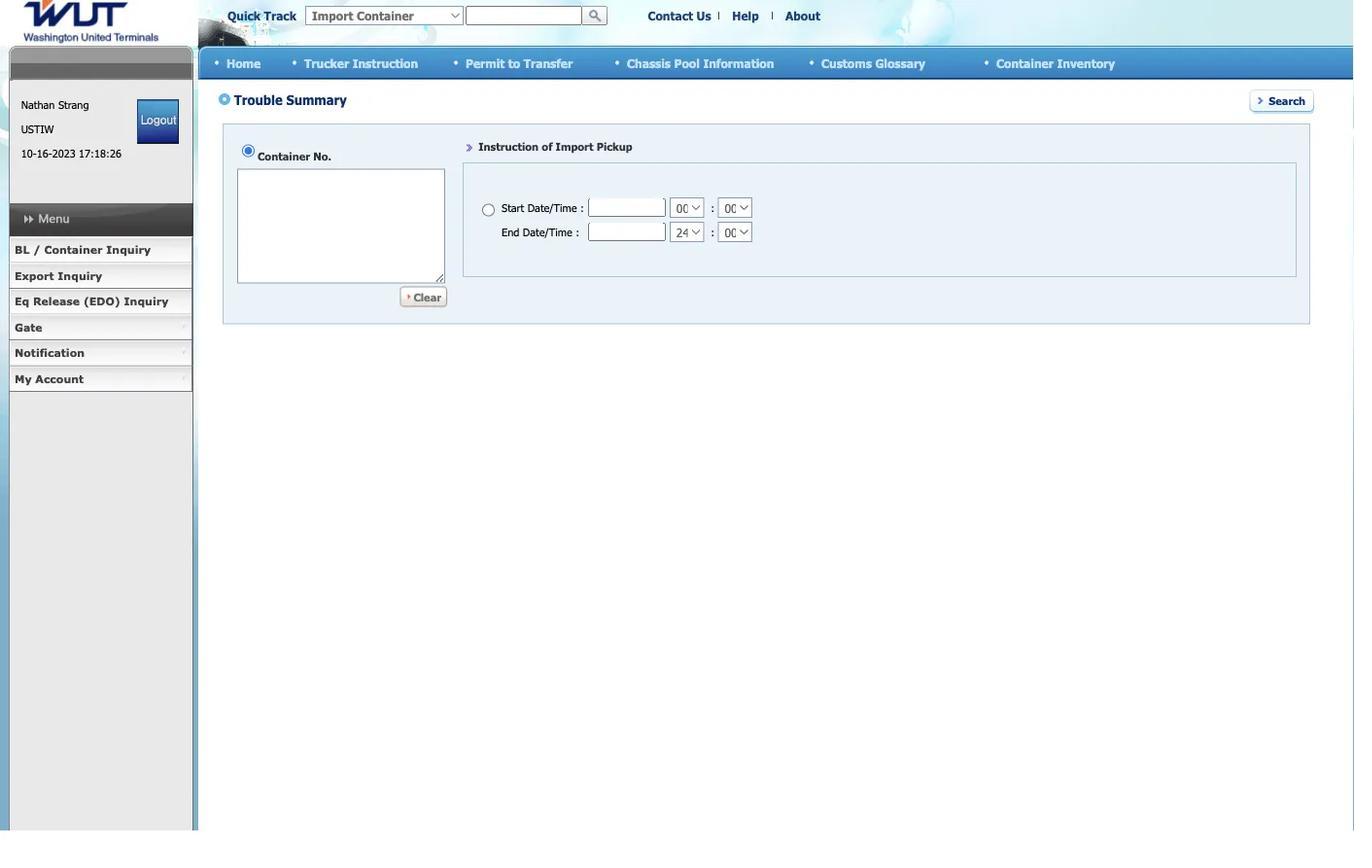 Task type: locate. For each thing, give the bounding box(es) containing it.
instruction
[[353, 56, 418, 70]]

1 vertical spatial container
[[44, 243, 103, 256]]

track
[[264, 9, 297, 23]]

glossary
[[876, 56, 926, 70]]

inquiry down bl / container inquiry
[[58, 269, 102, 282]]

container inventory
[[997, 56, 1116, 70]]

container
[[997, 56, 1054, 70], [44, 243, 103, 256]]

strang
[[58, 98, 89, 111]]

container left inventory
[[997, 56, 1054, 70]]

pool
[[675, 56, 700, 70]]

2 vertical spatial inquiry
[[124, 295, 169, 308]]

None text field
[[466, 6, 583, 25]]

information
[[704, 56, 775, 70]]

my
[[15, 372, 32, 385]]

inquiry for (edo)
[[124, 295, 169, 308]]

0 horizontal spatial container
[[44, 243, 103, 256]]

customs
[[822, 56, 872, 70]]

0 vertical spatial inquiry
[[106, 243, 151, 256]]

permit to transfer
[[466, 56, 573, 70]]

inquiry inside eq release (edo) inquiry link
[[124, 295, 169, 308]]

inquiry
[[106, 243, 151, 256], [58, 269, 102, 282], [124, 295, 169, 308]]

account
[[35, 372, 84, 385]]

10-
[[21, 147, 37, 160]]

nathan strang
[[21, 98, 89, 111]]

eq release (edo) inquiry
[[15, 295, 169, 308]]

chassis pool information
[[627, 56, 775, 70]]

to
[[508, 56, 521, 70]]

inquiry inside bl / container inquiry 'link'
[[106, 243, 151, 256]]

gate
[[15, 320, 42, 334]]

my account
[[15, 372, 84, 385]]

inquiry right (edo)
[[124, 295, 169, 308]]

inquiry up export inquiry link
[[106, 243, 151, 256]]

1 vertical spatial inquiry
[[58, 269, 102, 282]]

export inquiry
[[15, 269, 102, 282]]

(edo)
[[84, 295, 120, 308]]

trucker
[[304, 56, 349, 70]]

eq release (edo) inquiry link
[[9, 289, 193, 315]]

transfer
[[524, 56, 573, 70]]

1 horizontal spatial container
[[997, 56, 1054, 70]]

container up export inquiry
[[44, 243, 103, 256]]



Task type: vqa. For each thing, say whether or not it's contained in the screenshot.
"16-"
yes



Task type: describe. For each thing, give the bounding box(es) containing it.
inventory
[[1058, 56, 1116, 70]]

0 vertical spatial container
[[997, 56, 1054, 70]]

export
[[15, 269, 54, 282]]

gate link
[[9, 315, 193, 340]]

10-16-2023 17:18:27
[[21, 147, 121, 160]]

chassis
[[627, 56, 671, 70]]

login image
[[137, 99, 179, 144]]

bl / container inquiry link
[[9, 237, 193, 263]]

help link
[[733, 9, 759, 23]]

customs glossary
[[822, 56, 926, 70]]

help
[[733, 9, 759, 23]]

contact us
[[648, 9, 712, 23]]

my account link
[[9, 366, 193, 392]]

about link
[[786, 9, 821, 23]]

home
[[227, 56, 261, 70]]

container inside 'link'
[[44, 243, 103, 256]]

16-
[[37, 147, 52, 160]]

about
[[786, 9, 821, 23]]

inquiry inside export inquiry link
[[58, 269, 102, 282]]

release
[[33, 295, 80, 308]]

us
[[697, 9, 712, 23]]

notification
[[15, 346, 85, 359]]

notification link
[[9, 340, 193, 366]]

2023
[[52, 147, 76, 160]]

permit
[[466, 56, 505, 70]]

trucker instruction
[[304, 56, 418, 70]]

nathan
[[21, 98, 55, 111]]

/
[[33, 243, 41, 256]]

bl / container inquiry
[[15, 243, 151, 256]]

quick
[[228, 9, 261, 23]]

contact
[[648, 9, 693, 23]]

ustiw
[[21, 123, 54, 136]]

eq
[[15, 295, 29, 308]]

inquiry for container
[[106, 243, 151, 256]]

export inquiry link
[[9, 263, 193, 289]]

contact us link
[[648, 9, 712, 23]]

17:18:27
[[79, 147, 121, 160]]

quick track
[[228, 9, 297, 23]]

bl
[[15, 243, 30, 256]]



